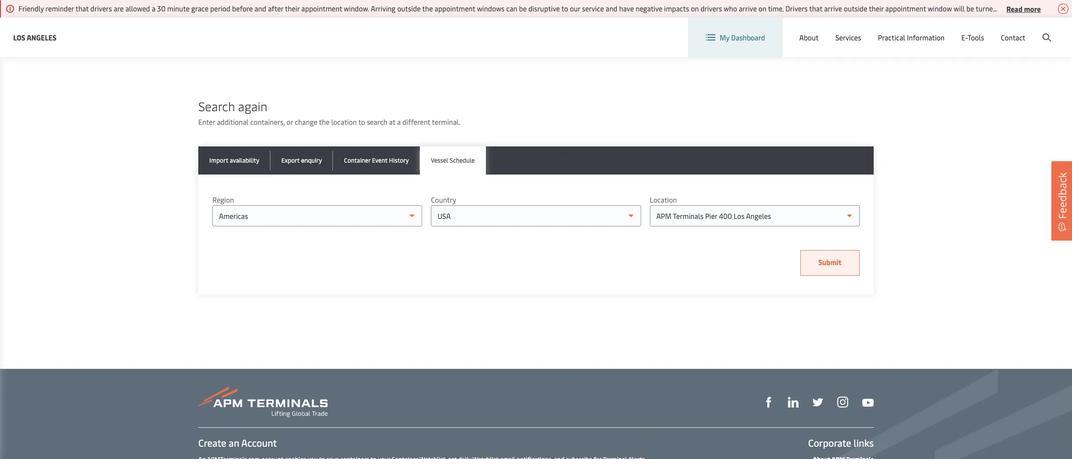 Task type: vqa. For each thing, say whether or not it's contained in the screenshot.
Read more
yes



Task type: locate. For each thing, give the bounding box(es) containing it.
or right the correctness
[[747, 37, 754, 46]]

time.
[[768, 4, 784, 13]]

apm
[[516, 37, 531, 46]]

and
[[255, 4, 266, 13], [606, 4, 618, 13], [361, 37, 373, 46]]

1 vertical spatial or
[[287, 117, 293, 127]]

information down care
[[220, 48, 258, 57]]

receive
[[1027, 4, 1049, 13]]

that right drivers at the top of the page
[[809, 4, 823, 13]]

and left vessel
[[361, 37, 373, 46]]

0 horizontal spatial or
[[287, 117, 293, 127]]

0 horizontal spatial outside
[[397, 4, 421, 13]]

to
[[562, 4, 568, 13], [298, 37, 305, 46], [358, 117, 365, 127]]

instagram link
[[838, 396, 849, 408]]

a
[[152, 4, 155, 13], [397, 117, 401, 127]]

different
[[403, 117, 430, 127]]

1 horizontal spatial outside
[[844, 4, 868, 13]]

services button
[[836, 18, 861, 57]]

contact button
[[1001, 18, 1026, 57]]

0 horizontal spatial a
[[152, 4, 155, 13]]

or inside due care has been taken to ensure container and vessel information is as accurate as possible. apm terminals does not however assume any liability for the correctness or completeness of the information provided.
[[747, 37, 754, 46]]

2 their from the left
[[869, 4, 884, 13]]

0 vertical spatial a
[[152, 4, 155, 13]]

as right accurate
[[479, 37, 486, 46]]

0 horizontal spatial and
[[255, 4, 266, 13]]

2 horizontal spatial appointment
[[886, 4, 926, 13]]

export еnquiry
[[281, 156, 322, 165]]

0 horizontal spatial 16:00
[[682, 5, 697, 13]]

on left the time.
[[759, 4, 767, 13]]

1 horizontal spatial appointment
[[435, 4, 475, 13]]

0 horizontal spatial arrive
[[739, 4, 757, 13]]

create left an
[[198, 436, 226, 450]]

0 horizontal spatial drivers
[[90, 4, 112, 13]]

0 horizontal spatial to
[[298, 37, 305, 46]]

change
[[295, 117, 318, 127]]

3 appointment from the left
[[886, 4, 926, 13]]

account down receive
[[1030, 26, 1056, 35]]

1 outside from the left
[[397, 4, 421, 13]]

allowed
[[125, 4, 150, 13]]

disruptive
[[529, 4, 560, 13]]

1 vertical spatial to
[[298, 37, 305, 46]]

1 horizontal spatial arrive
[[824, 4, 842, 13]]

appointment
[[301, 4, 342, 13], [435, 4, 475, 13], [886, 4, 926, 13]]

possible.
[[487, 37, 515, 46]]

will
[[954, 4, 965, 13]]

1 horizontal spatial as
[[479, 37, 486, 46]]

export еnquiry button
[[270, 146, 333, 175]]

my
[[720, 33, 730, 42]]

o
[[1072, 4, 1072, 13]]

1 horizontal spatial their
[[869, 4, 884, 13]]

2 be from the left
[[967, 4, 974, 13]]

0 vertical spatial location
[[847, 26, 875, 35]]

login / create account
[[985, 26, 1056, 35]]

16:00 up for
[[682, 5, 697, 13]]

about
[[800, 33, 819, 42]]

outside right arriving
[[397, 4, 421, 13]]

drivers left are
[[90, 4, 112, 13]]

1 16:00 from the left
[[682, 5, 697, 13]]

a left 30
[[152, 4, 155, 13]]

0 horizontal spatial create
[[198, 436, 226, 450]]

for
[[686, 37, 695, 46]]

can
[[506, 4, 517, 13]]

drivers left who
[[701, 4, 722, 13]]

fill 44 link
[[813, 396, 823, 408]]

location
[[847, 26, 875, 35], [650, 195, 677, 205]]

0 vertical spatial to
[[562, 4, 568, 13]]

as right the is at the top left of the page
[[441, 37, 448, 46]]

switch location
[[825, 26, 875, 35]]

container
[[344, 156, 371, 165]]

1 horizontal spatial and
[[361, 37, 373, 46]]

be right can on the left top of page
[[519, 4, 527, 13]]

or left change
[[287, 117, 293, 127]]

arrive up the switch
[[824, 4, 842, 13]]

16:00
[[682, 5, 697, 13], [730, 5, 746, 13], [780, 5, 796, 13]]

container event history button
[[333, 146, 420, 175]]

our
[[570, 4, 580, 13]]

vessel
[[375, 37, 394, 46]]

future
[[1051, 4, 1070, 13]]

an
[[229, 436, 239, 450]]

however
[[594, 37, 621, 46]]

as
[[441, 37, 448, 46], [479, 37, 486, 46]]

1 horizontal spatial be
[[967, 4, 974, 13]]

a inside search again enter additional containers, or change the location to search at a different terminal.
[[397, 117, 401, 127]]

outside
[[397, 4, 421, 13], [844, 4, 868, 13]]

0 horizontal spatial information
[[220, 48, 258, 57]]

account right an
[[241, 436, 277, 450]]

export
[[281, 156, 300, 165]]

services
[[836, 33, 861, 42]]

on right the impacts
[[691, 4, 699, 13]]

0 vertical spatial create
[[1008, 26, 1028, 35]]

1 horizontal spatial that
[[809, 4, 823, 13]]

1 horizontal spatial or
[[747, 37, 754, 46]]

to right 'taken'
[[298, 37, 305, 46]]

the
[[422, 4, 433, 13], [696, 37, 707, 46], [809, 37, 820, 46], [319, 117, 330, 127]]

read
[[1007, 4, 1023, 13]]

to left our
[[562, 4, 568, 13]]

16:00 up completeness
[[780, 5, 796, 13]]

2 horizontal spatial to
[[562, 4, 568, 13]]

0 horizontal spatial that
[[76, 4, 89, 13]]

and left 'after' in the top of the page
[[255, 4, 266, 13]]

0 horizontal spatial their
[[285, 4, 300, 13]]

region
[[212, 195, 234, 205]]

appointment up global
[[886, 4, 926, 13]]

that right reminder on the left of the page
[[76, 4, 89, 13]]

be right will at the top of page
[[967, 4, 974, 13]]

search again enter additional containers, or change the location to search at a different terminal.
[[198, 98, 461, 127]]

2 vertical spatial to
[[358, 117, 365, 127]]

arrive right who
[[739, 4, 757, 13]]

create
[[1008, 26, 1028, 35], [198, 436, 226, 450]]

have
[[619, 4, 634, 13]]

drivers
[[90, 4, 112, 13], [701, 4, 722, 13]]

0 horizontal spatial as
[[441, 37, 448, 46]]

appointment up accurate
[[435, 4, 475, 13]]

1 horizontal spatial to
[[358, 117, 365, 127]]

0 horizontal spatial appointment
[[301, 4, 342, 13]]

1 horizontal spatial a
[[397, 117, 401, 127]]

their right 'after' in the top of the page
[[285, 4, 300, 13]]

0 horizontal spatial account
[[241, 436, 277, 450]]

account
[[1030, 26, 1056, 35], [241, 436, 277, 450]]

0 vertical spatial information
[[396, 37, 433, 46]]

be
[[519, 4, 527, 13], [967, 4, 974, 13]]

has
[[249, 37, 260, 46]]

1 horizontal spatial drivers
[[701, 4, 722, 13]]

2 horizontal spatial and
[[606, 4, 618, 13]]

the inside search again enter additional containers, or change the location to search at a different terminal.
[[319, 117, 330, 127]]

0 horizontal spatial location
[[650, 195, 677, 205]]

2 horizontal spatial 16:00
[[780, 5, 796, 13]]

1 vertical spatial account
[[241, 436, 277, 450]]

to left search
[[358, 117, 365, 127]]

friendly
[[18, 4, 44, 13]]

outside up switch location
[[844, 4, 868, 13]]

16:00 up the my dashboard popup button
[[730, 5, 746, 13]]

linkedin__x28_alt_x29__3_ link
[[788, 396, 799, 408]]

are
[[114, 4, 124, 13]]

1 be from the left
[[519, 4, 527, 13]]

2 outside from the left
[[844, 4, 868, 13]]

0 horizontal spatial on
[[691, 4, 699, 13]]

arrive
[[739, 4, 757, 13], [824, 4, 842, 13]]

2 16:00 from the left
[[730, 5, 746, 13]]

tab list
[[198, 146, 874, 175]]

vessel
[[431, 156, 448, 165]]

1 horizontal spatial information
[[396, 37, 433, 46]]

reminder
[[46, 4, 74, 13]]

away. to
[[999, 4, 1025, 13]]

/
[[1003, 26, 1006, 35]]

2 that from the left
[[809, 4, 823, 13]]

0 horizontal spatial be
[[519, 4, 527, 13]]

create right /
[[1008, 26, 1028, 35]]

minute
[[167, 4, 190, 13]]

2 arrive from the left
[[824, 4, 842, 13]]

container event history
[[344, 156, 409, 165]]

a right at
[[397, 117, 401, 127]]

1 on from the left
[[691, 4, 699, 13]]

information left the is at the top left of the page
[[396, 37, 433, 46]]

and left have
[[606, 4, 618, 13]]

1 horizontal spatial 16:00
[[730, 5, 746, 13]]

appointment up ensure
[[301, 4, 342, 13]]

their up practical at the top right of page
[[869, 4, 884, 13]]

import availability
[[209, 156, 259, 165]]

search
[[198, 98, 235, 114]]

1 horizontal spatial location
[[847, 26, 875, 35]]

country
[[431, 195, 456, 205]]

0 vertical spatial or
[[747, 37, 754, 46]]

1 horizontal spatial account
[[1030, 26, 1056, 35]]

1 vertical spatial a
[[397, 117, 401, 127]]

practical
[[878, 33, 906, 42]]

care
[[234, 37, 248, 46]]

еnquiry
[[301, 156, 322, 165]]

twitter image
[[813, 397, 823, 408]]

los angeles link
[[13, 32, 57, 43]]

1 vertical spatial information
[[220, 48, 258, 57]]

1 horizontal spatial on
[[759, 4, 767, 13]]

my dashboard
[[720, 33, 765, 42]]

login
[[985, 26, 1002, 35]]



Task type: describe. For each thing, give the bounding box(es) containing it.
container
[[330, 37, 360, 46]]

apmt footer logo image
[[198, 387, 328, 417]]

due
[[220, 37, 233, 46]]

menu
[[925, 26, 943, 35]]

los angeles
[[13, 32, 57, 42]]

07:00
[[622, 5, 638, 13]]

window.
[[344, 4, 369, 13]]

e-
[[962, 33, 968, 42]]

grace
[[191, 4, 209, 13]]

service
[[582, 4, 604, 13]]

and inside due care has been taken to ensure container and vessel information is as accurate as possible. apm terminals does not however assume any liability for the correctness or completeness of the information provided.
[[361, 37, 373, 46]]

e-tools button
[[962, 18, 984, 57]]

create an account
[[198, 436, 277, 450]]

instagram image
[[838, 397, 849, 408]]

schedule
[[450, 156, 475, 165]]

vessel schedule button
[[420, 146, 486, 175]]

links
[[854, 436, 874, 450]]

taken
[[279, 37, 297, 46]]

completeness
[[755, 37, 799, 46]]

global menu
[[903, 26, 943, 35]]

e-tools
[[962, 33, 984, 42]]

additional
[[217, 117, 249, 127]]

provided.
[[260, 48, 289, 57]]

1 horizontal spatial create
[[1008, 26, 1028, 35]]

practical information button
[[878, 18, 945, 57]]

1 vertical spatial create
[[198, 436, 226, 450]]

read more
[[1007, 4, 1041, 13]]

availability
[[230, 156, 259, 165]]

1 drivers from the left
[[90, 4, 112, 13]]

window
[[928, 4, 952, 13]]

assume
[[622, 37, 646, 46]]

contact
[[1001, 33, 1026, 42]]

or inside search again enter additional containers, or change the location to search at a different terminal.
[[287, 117, 293, 127]]

impacts
[[664, 4, 689, 13]]

linkedin image
[[788, 397, 799, 408]]

enter
[[198, 117, 215, 127]]

negative
[[636, 4, 663, 13]]

3 16:00 from the left
[[780, 5, 796, 13]]

not
[[582, 37, 592, 46]]

correctness
[[709, 37, 745, 46]]

before
[[232, 4, 253, 13]]

does
[[565, 37, 580, 46]]

location
[[331, 117, 357, 127]]

import
[[209, 156, 228, 165]]

switch location button
[[811, 26, 875, 35]]

turned
[[976, 4, 997, 13]]

submit
[[819, 257, 842, 267]]

been
[[262, 37, 278, 46]]

any
[[648, 37, 659, 46]]

youtube image
[[863, 399, 874, 407]]

more
[[1024, 4, 1041, 13]]

2 on from the left
[[759, 4, 767, 13]]

vessel schedule
[[431, 156, 475, 165]]

switch
[[825, 26, 846, 35]]

drivers
[[786, 4, 808, 13]]

practical information
[[878, 33, 945, 42]]

liability
[[661, 37, 684, 46]]

facebook image
[[764, 397, 774, 408]]

corporate links
[[808, 436, 874, 450]]

1 vertical spatial location
[[650, 195, 677, 205]]

1 appointment from the left
[[301, 4, 342, 13]]

login / create account link
[[968, 18, 1056, 44]]

you tube link
[[863, 397, 874, 408]]

shape link
[[764, 396, 774, 408]]

again
[[238, 98, 267, 114]]

2 as from the left
[[479, 37, 486, 46]]

event
[[372, 156, 388, 165]]

read more button
[[1007, 3, 1041, 14]]

2 appointment from the left
[[435, 4, 475, 13]]

import availability button
[[198, 146, 270, 175]]

submit button
[[801, 250, 860, 276]]

about button
[[800, 18, 819, 57]]

angeles
[[27, 32, 57, 42]]

global
[[903, 26, 923, 35]]

information
[[907, 33, 945, 42]]

arriving
[[371, 4, 396, 13]]

close alert image
[[1058, 4, 1069, 14]]

hamburg sud image
[[266, 0, 282, 10]]

to inside due care has been taken to ensure container and vessel information is as accurate as possible. apm terminals does not however assume any liability for the correctness or completeness of the information provided.
[[298, 37, 305, 46]]

los
[[13, 32, 25, 42]]

terminals
[[533, 37, 563, 46]]

0 vertical spatial account
[[1030, 26, 1056, 35]]

tab list containing import availability
[[198, 146, 874, 175]]

accurate
[[450, 37, 477, 46]]

1 as from the left
[[441, 37, 448, 46]]

corporate
[[808, 436, 852, 450]]

2 drivers from the left
[[701, 4, 722, 13]]

1 that from the left
[[76, 4, 89, 13]]

global menu button
[[883, 17, 952, 44]]

terminal.
[[432, 117, 461, 127]]

history
[[389, 156, 409, 165]]

30
[[157, 4, 166, 13]]

1 their from the left
[[285, 4, 300, 13]]

1 arrive from the left
[[739, 4, 757, 13]]

is
[[435, 37, 440, 46]]

to inside search again enter additional containers, or change the location to search at a different terminal.
[[358, 117, 365, 127]]



